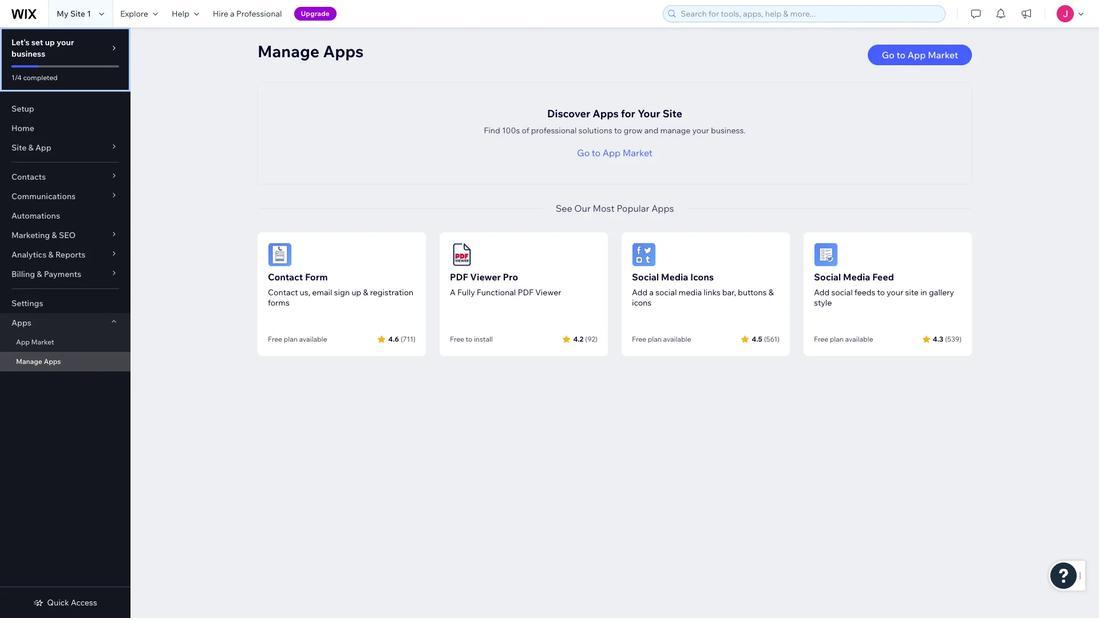Task type: vqa. For each thing, say whether or not it's contained in the screenshot.
NEW
no



Task type: locate. For each thing, give the bounding box(es) containing it.
(711)
[[401, 335, 416, 343]]

upgrade button
[[294, 7, 337, 21]]

go to app market for leftmost go to app market button
[[577, 147, 653, 159]]

0 horizontal spatial social
[[632, 271, 659, 283]]

apps down upgrade button
[[323, 41, 364, 61]]

app market
[[16, 338, 54, 346]]

a right hire
[[230, 9, 235, 19]]

site inside dropdown button
[[11, 143, 26, 153]]

site
[[906, 287, 919, 298]]

free plan available down the forms
[[268, 335, 327, 344]]

site down home
[[11, 143, 26, 153]]

free plan available down icons
[[632, 335, 691, 344]]

1 horizontal spatial social
[[814, 271, 841, 283]]

4.6 (711)
[[388, 335, 416, 343]]

manage down upgrade button
[[258, 41, 320, 61]]

& right billing
[[37, 269, 42, 279]]

add down social media feed logo
[[814, 287, 830, 298]]

social down social media icons logo
[[632, 271, 659, 283]]

setup
[[11, 104, 34, 114]]

available down 'us,'
[[299, 335, 327, 344]]

& inside social media icons add a social media links bar, buttons & icons
[[769, 287, 774, 298]]

1 horizontal spatial social
[[832, 287, 853, 298]]

your inside "let's set up your business"
[[57, 37, 74, 48]]

1 horizontal spatial free plan available
[[632, 335, 691, 344]]

explore
[[120, 9, 148, 19]]

2 plan from the left
[[648, 335, 662, 344]]

& for marketing
[[52, 230, 57, 241]]

style
[[814, 298, 832, 308]]

manage inside sidebar "element"
[[16, 357, 42, 366]]

media up media
[[661, 271, 689, 283]]

most
[[593, 203, 615, 214]]

app for leftmost go to app market button
[[603, 147, 621, 159]]

marketing
[[11, 230, 50, 241]]

free for social media feed
[[814, 335, 829, 344]]

media inside social media feed add social feeds to your site in gallery style
[[843, 271, 871, 283]]

site up manage
[[663, 107, 683, 120]]

available
[[299, 335, 327, 344], [663, 335, 691, 344], [846, 335, 874, 344]]

social for social media icons
[[632, 271, 659, 283]]

free for social media icons
[[632, 335, 647, 344]]

2 social from the left
[[832, 287, 853, 298]]

1 horizontal spatial market
[[623, 147, 653, 159]]

& left reports
[[48, 250, 54, 260]]

1 vertical spatial pdf
[[518, 287, 534, 298]]

apps down settings
[[11, 318, 31, 328]]

1 vertical spatial contact
[[268, 287, 298, 298]]

free plan available
[[268, 335, 327, 344], [632, 335, 691, 344], [814, 335, 874, 344]]

1 vertical spatial site
[[663, 107, 683, 120]]

1 horizontal spatial plan
[[648, 335, 662, 344]]

add inside social media icons add a social media links bar, buttons & icons
[[632, 287, 648, 298]]

0 horizontal spatial social
[[656, 287, 677, 298]]

2 vertical spatial your
[[887, 287, 904, 298]]

apps inside discover apps for your site find 100s of professional solutions to grow and manage your business.
[[593, 107, 619, 120]]

upgrade
[[301, 9, 330, 18]]

0 vertical spatial pdf
[[450, 271, 468, 283]]

plan down style
[[830, 335, 844, 344]]

plan for icons
[[648, 335, 662, 344]]

3 plan from the left
[[830, 335, 844, 344]]

2 horizontal spatial your
[[887, 287, 904, 298]]

plan for contact
[[284, 335, 298, 344]]

2 horizontal spatial site
[[663, 107, 683, 120]]

icons
[[632, 298, 652, 308]]

discover
[[547, 107, 591, 120]]

1 horizontal spatial add
[[814, 287, 830, 298]]

4.6
[[388, 335, 399, 343]]

help
[[172, 9, 189, 19]]

available down feeds
[[846, 335, 874, 344]]

free down icons
[[632, 335, 647, 344]]

solutions
[[579, 125, 613, 136]]

social
[[656, 287, 677, 298], [832, 287, 853, 298]]

0 horizontal spatial manage
[[16, 357, 42, 366]]

2 available from the left
[[663, 335, 691, 344]]

to
[[897, 49, 906, 61], [614, 125, 622, 136], [592, 147, 601, 159], [878, 287, 885, 298], [466, 335, 473, 344]]

1 horizontal spatial available
[[663, 335, 691, 344]]

add inside social media feed add social feeds to your site in gallery style
[[814, 287, 830, 298]]

1 free plan available from the left
[[268, 335, 327, 344]]

add for social media icons
[[632, 287, 648, 298]]

3 available from the left
[[846, 335, 874, 344]]

0 vertical spatial your
[[57, 37, 74, 48]]

media up feeds
[[843, 271, 871, 283]]

to inside discover apps for your site find 100s of professional solutions to grow and manage your business.
[[614, 125, 622, 136]]

0 horizontal spatial market
[[31, 338, 54, 346]]

home
[[11, 123, 34, 133]]

media inside social media icons add a social media links bar, buttons & icons
[[661, 271, 689, 283]]

app for the topmost go to app market button
[[908, 49, 926, 61]]

social media feed logo image
[[814, 243, 838, 267]]

0 horizontal spatial a
[[230, 9, 235, 19]]

&
[[28, 143, 34, 153], [52, 230, 57, 241], [48, 250, 54, 260], [37, 269, 42, 279], [363, 287, 368, 298], [769, 287, 774, 298]]

1 horizontal spatial site
[[70, 9, 85, 19]]

free down style
[[814, 335, 829, 344]]

1 social from the left
[[632, 271, 659, 283]]

go to app market for the topmost go to app market button
[[882, 49, 959, 61]]

0 horizontal spatial plan
[[284, 335, 298, 344]]

grow
[[624, 125, 643, 136]]

add down social media icons logo
[[632, 287, 648, 298]]

plan
[[284, 335, 298, 344], [648, 335, 662, 344], [830, 335, 844, 344]]

add
[[632, 287, 648, 298], [814, 287, 830, 298]]

available down media
[[663, 335, 691, 344]]

plan down icons
[[648, 335, 662, 344]]

1 plan from the left
[[284, 335, 298, 344]]

go for the topmost go to app market button
[[882, 49, 895, 61]]

up
[[45, 37, 55, 48], [352, 287, 361, 298]]

0 vertical spatial contact
[[268, 271, 303, 283]]

3 free plan available from the left
[[814, 335, 874, 344]]

0 horizontal spatial viewer
[[470, 271, 501, 283]]

to inside social media feed add social feeds to your site in gallery style
[[878, 287, 885, 298]]

contacts button
[[0, 167, 131, 187]]

3 free from the left
[[632, 335, 647, 344]]

0 vertical spatial up
[[45, 37, 55, 48]]

0 vertical spatial site
[[70, 9, 85, 19]]

1 horizontal spatial go to app market
[[882, 49, 959, 61]]

free plan available for feed
[[814, 335, 874, 344]]

2 horizontal spatial market
[[928, 49, 959, 61]]

go to app market button
[[868, 45, 972, 65], [577, 146, 653, 160]]

pdf
[[450, 271, 468, 283], [518, 287, 534, 298]]

1 horizontal spatial up
[[352, 287, 361, 298]]

1 horizontal spatial manage apps
[[258, 41, 364, 61]]

1 vertical spatial viewer
[[536, 287, 561, 298]]

email
[[312, 287, 332, 298]]

1 media from the left
[[661, 271, 689, 283]]

discover apps for your site find 100s of professional solutions to grow and manage your business.
[[484, 107, 746, 136]]

your left site
[[887, 287, 904, 298]]

4 free from the left
[[814, 335, 829, 344]]

& down home
[[28, 143, 34, 153]]

4.3 (539)
[[933, 335, 962, 343]]

4.2 (92)
[[573, 335, 598, 343]]

0 horizontal spatial your
[[57, 37, 74, 48]]

viewer up functional
[[470, 271, 501, 283]]

site
[[70, 9, 85, 19], [663, 107, 683, 120], [11, 143, 26, 153]]

1 vertical spatial a
[[650, 287, 654, 298]]

market for leftmost go to app market button
[[623, 147, 653, 159]]

apps down app market link
[[44, 357, 61, 366]]

1 horizontal spatial go
[[882, 49, 895, 61]]

social inside social media feed add social feeds to your site in gallery style
[[814, 271, 841, 283]]

1 social from the left
[[656, 287, 677, 298]]

2 free from the left
[[450, 335, 464, 344]]

social inside social media icons add a social media links bar, buttons & icons
[[632, 271, 659, 283]]

manage apps down app market
[[16, 357, 61, 366]]

hire a professional
[[213, 9, 282, 19]]

1 add from the left
[[632, 287, 648, 298]]

in
[[921, 287, 927, 298]]

1 free from the left
[[268, 335, 282, 344]]

social left feeds
[[832, 287, 853, 298]]

of
[[522, 125, 530, 136]]

0 vertical spatial manage apps
[[258, 41, 364, 61]]

0 vertical spatial market
[[928, 49, 959, 61]]

quick access
[[47, 598, 97, 608]]

2 add from the left
[[814, 287, 830, 298]]

let's set up your business
[[11, 37, 74, 59]]

reports
[[55, 250, 85, 260]]

social left media
[[656, 287, 677, 298]]

1 contact from the top
[[268, 271, 303, 283]]

2 horizontal spatial available
[[846, 335, 874, 344]]

0 vertical spatial a
[[230, 9, 235, 19]]

1 vertical spatial up
[[352, 287, 361, 298]]

2 free plan available from the left
[[632, 335, 691, 344]]

site left the 1
[[70, 9, 85, 19]]

0 vertical spatial manage
[[258, 41, 320, 61]]

manage
[[661, 125, 691, 136]]

fully
[[458, 287, 475, 298]]

sign
[[334, 287, 350, 298]]

app inside dropdown button
[[35, 143, 51, 153]]

your right set
[[57, 37, 74, 48]]

automations
[[11, 211, 60, 221]]

manage apps down upgrade button
[[258, 41, 364, 61]]

free
[[268, 335, 282, 344], [450, 335, 464, 344], [632, 335, 647, 344], [814, 335, 829, 344]]

0 horizontal spatial site
[[11, 143, 26, 153]]

functional
[[477, 287, 516, 298]]

social inside social media icons add a social media links bar, buttons & icons
[[656, 287, 677, 298]]

setup link
[[0, 99, 131, 119]]

2 vertical spatial market
[[31, 338, 54, 346]]

manage apps
[[258, 41, 364, 61], [16, 357, 61, 366]]

1 vertical spatial go to app market
[[577, 147, 653, 159]]

0 vertical spatial go
[[882, 49, 895, 61]]

analytics
[[11, 250, 46, 260]]

0 horizontal spatial up
[[45, 37, 55, 48]]

1 vertical spatial go
[[577, 147, 590, 159]]

2 social from the left
[[814, 271, 841, 283]]

1 available from the left
[[299, 335, 327, 344]]

a inside social media icons add a social media links bar, buttons & icons
[[650, 287, 654, 298]]

pdf down pro
[[518, 287, 534, 298]]

plan down the forms
[[284, 335, 298, 344]]

a down social media icons logo
[[650, 287, 654, 298]]

& right buttons on the top
[[769, 287, 774, 298]]

1 vertical spatial manage
[[16, 357, 42, 366]]

feeds
[[855, 287, 876, 298]]

professional
[[236, 9, 282, 19]]

1 horizontal spatial media
[[843, 271, 871, 283]]

0 horizontal spatial go
[[577, 147, 590, 159]]

a
[[230, 9, 235, 19], [650, 287, 654, 298]]

app
[[908, 49, 926, 61], [35, 143, 51, 153], [603, 147, 621, 159], [16, 338, 30, 346]]

& for billing
[[37, 269, 42, 279]]

0 horizontal spatial manage apps
[[16, 357, 61, 366]]

0 horizontal spatial free plan available
[[268, 335, 327, 344]]

market for the topmost go to app market button
[[928, 49, 959, 61]]

0 vertical spatial go to app market button
[[868, 45, 972, 65]]

your right manage
[[693, 125, 709, 136]]

contact form logo image
[[268, 243, 292, 267]]

1 horizontal spatial viewer
[[536, 287, 561, 298]]

see
[[556, 203, 572, 214]]

go to app market inside go to app market button
[[882, 49, 959, 61]]

popular
[[617, 203, 650, 214]]

0 horizontal spatial add
[[632, 287, 648, 298]]

2 horizontal spatial plan
[[830, 335, 844, 344]]

social for social media feed
[[814, 271, 841, 283]]

viewer right functional
[[536, 287, 561, 298]]

free plan available down style
[[814, 335, 874, 344]]

1 vertical spatial manage apps
[[16, 357, 61, 366]]

& left seo
[[52, 230, 57, 241]]

free left install
[[450, 335, 464, 344]]

0 horizontal spatial go to app market
[[577, 147, 653, 159]]

go for leftmost go to app market button
[[577, 147, 590, 159]]

for
[[621, 107, 636, 120]]

1 vertical spatial go to app market button
[[577, 146, 653, 160]]

free down the forms
[[268, 335, 282, 344]]

0 horizontal spatial media
[[661, 271, 689, 283]]

2 vertical spatial site
[[11, 143, 26, 153]]

0 horizontal spatial available
[[299, 335, 327, 344]]

2 media from the left
[[843, 271, 871, 283]]

& right sign
[[363, 287, 368, 298]]

0 horizontal spatial go to app market button
[[577, 146, 653, 160]]

sidebar element
[[0, 27, 131, 618]]

apps
[[323, 41, 364, 61], [593, 107, 619, 120], [652, 203, 674, 214], [11, 318, 31, 328], [44, 357, 61, 366]]

1 horizontal spatial your
[[693, 125, 709, 136]]

0 vertical spatial go to app market
[[882, 49, 959, 61]]

media
[[661, 271, 689, 283], [843, 271, 871, 283]]

apps right "popular"
[[652, 203, 674, 214]]

1 vertical spatial market
[[623, 147, 653, 159]]

1 horizontal spatial a
[[650, 287, 654, 298]]

contact down the contact form logo
[[268, 271, 303, 283]]

contact left 'us,'
[[268, 287, 298, 298]]

4.2
[[573, 335, 584, 343]]

2 horizontal spatial free plan available
[[814, 335, 874, 344]]

social
[[632, 271, 659, 283], [814, 271, 841, 283]]

manage down app market
[[16, 357, 42, 366]]

go
[[882, 49, 895, 61], [577, 147, 590, 159]]

pdf up a
[[450, 271, 468, 283]]

marketing & seo
[[11, 230, 76, 241]]

& inside dropdown button
[[37, 269, 42, 279]]

social down social media feed logo
[[814, 271, 841, 283]]

1 horizontal spatial go to app market button
[[868, 45, 972, 65]]

up right sign
[[352, 287, 361, 298]]

apps up solutions
[[593, 107, 619, 120]]

media for icons
[[661, 271, 689, 283]]

1 horizontal spatial pdf
[[518, 287, 534, 298]]

1 vertical spatial your
[[693, 125, 709, 136]]

up right set
[[45, 37, 55, 48]]



Task type: describe. For each thing, give the bounding box(es) containing it.
forms
[[268, 298, 290, 308]]

4.5 (561)
[[752, 335, 780, 343]]

quick
[[47, 598, 69, 608]]

buttons
[[738, 287, 767, 298]]

help button
[[165, 0, 206, 27]]

free to install
[[450, 335, 493, 344]]

pdf viewer pro logo image
[[450, 243, 474, 267]]

bar,
[[723, 287, 736, 298]]

1/4
[[11, 73, 22, 82]]

pdf viewer pro a fully functional pdf viewer
[[450, 271, 561, 298]]

1
[[87, 9, 91, 19]]

social media icons add a social media links bar, buttons & icons
[[632, 271, 774, 308]]

site & app
[[11, 143, 51, 153]]

& for analytics
[[48, 250, 54, 260]]

home link
[[0, 119, 131, 138]]

2 contact from the top
[[268, 287, 298, 298]]

add for social media feed
[[814, 287, 830, 298]]

apps button
[[0, 313, 131, 333]]

available for feed
[[846, 335, 874, 344]]

your inside discover apps for your site find 100s of professional solutions to grow and manage your business.
[[693, 125, 709, 136]]

communications
[[11, 191, 76, 202]]

completed
[[23, 73, 58, 82]]

apps inside apps dropdown button
[[11, 318, 31, 328]]

quick access button
[[33, 598, 97, 608]]

social media feed add social feeds to your site in gallery style
[[814, 271, 955, 308]]

access
[[71, 598, 97, 608]]

form
[[305, 271, 328, 283]]

settings
[[11, 298, 43, 309]]

hire
[[213, 9, 228, 19]]

a
[[450, 287, 456, 298]]

app market link
[[0, 333, 131, 352]]

icons
[[691, 271, 714, 283]]

up inside "let's set up your business"
[[45, 37, 55, 48]]

app for the site & app dropdown button
[[35, 143, 51, 153]]

available for contact
[[299, 335, 327, 344]]

(561)
[[764, 335, 780, 343]]

seo
[[59, 230, 76, 241]]

pro
[[503, 271, 518, 283]]

contacts
[[11, 172, 46, 182]]

0 vertical spatial viewer
[[470, 271, 501, 283]]

free plan available for contact
[[268, 335, 327, 344]]

Search for tools, apps, help & more... field
[[677, 6, 942, 22]]

contact form contact us, email sign up & registration forms
[[268, 271, 414, 308]]

site & app button
[[0, 138, 131, 157]]

gallery
[[929, 287, 955, 298]]

(92)
[[585, 335, 598, 343]]

links
[[704, 287, 721, 298]]

1 horizontal spatial manage
[[258, 41, 320, 61]]

analytics & reports
[[11, 250, 85, 260]]

free for pdf viewer pro
[[450, 335, 464, 344]]

apps inside manage apps link
[[44, 357, 61, 366]]

billing
[[11, 269, 35, 279]]

marketing & seo button
[[0, 226, 131, 245]]

business
[[11, 49, 45, 59]]

& inside contact form contact us, email sign up & registration forms
[[363, 287, 368, 298]]

install
[[474, 335, 493, 344]]

& for site
[[28, 143, 34, 153]]

4.5
[[752, 335, 763, 343]]

see our most popular apps
[[556, 203, 674, 214]]

4.3
[[933, 335, 944, 343]]

your inside social media feed add social feeds to your site in gallery style
[[887, 287, 904, 298]]

feed
[[873, 271, 894, 283]]

social inside social media feed add social feeds to your site in gallery style
[[832, 287, 853, 298]]

analytics & reports button
[[0, 245, 131, 265]]

100s
[[502, 125, 520, 136]]

our
[[575, 203, 591, 214]]

site inside discover apps for your site find 100s of professional solutions to grow and manage your business.
[[663, 107, 683, 120]]

1/4 completed
[[11, 73, 58, 82]]

us,
[[300, 287, 310, 298]]

free plan available for icons
[[632, 335, 691, 344]]

free for contact form
[[268, 335, 282, 344]]

my
[[57, 9, 68, 19]]

hire a professional link
[[206, 0, 289, 27]]

registration
[[370, 287, 414, 298]]

my site 1
[[57, 9, 91, 19]]

payments
[[44, 269, 81, 279]]

media
[[679, 287, 702, 298]]

set
[[31, 37, 43, 48]]

manage apps link
[[0, 352, 131, 372]]

billing & payments
[[11, 269, 81, 279]]

social media icons logo image
[[632, 243, 656, 267]]

let's
[[11, 37, 30, 48]]

market inside app market link
[[31, 338, 54, 346]]

your
[[638, 107, 661, 120]]

find
[[484, 125, 500, 136]]

up inside contact form contact us, email sign up & registration forms
[[352, 287, 361, 298]]

and
[[645, 125, 659, 136]]

plan for feed
[[830, 335, 844, 344]]

settings link
[[0, 294, 131, 313]]

communications button
[[0, 187, 131, 206]]

media for feed
[[843, 271, 871, 283]]

manage apps inside sidebar "element"
[[16, 357, 61, 366]]

billing & payments button
[[0, 265, 131, 284]]

professional
[[531, 125, 577, 136]]

0 horizontal spatial pdf
[[450, 271, 468, 283]]

available for icons
[[663, 335, 691, 344]]

automations link
[[0, 206, 131, 226]]



